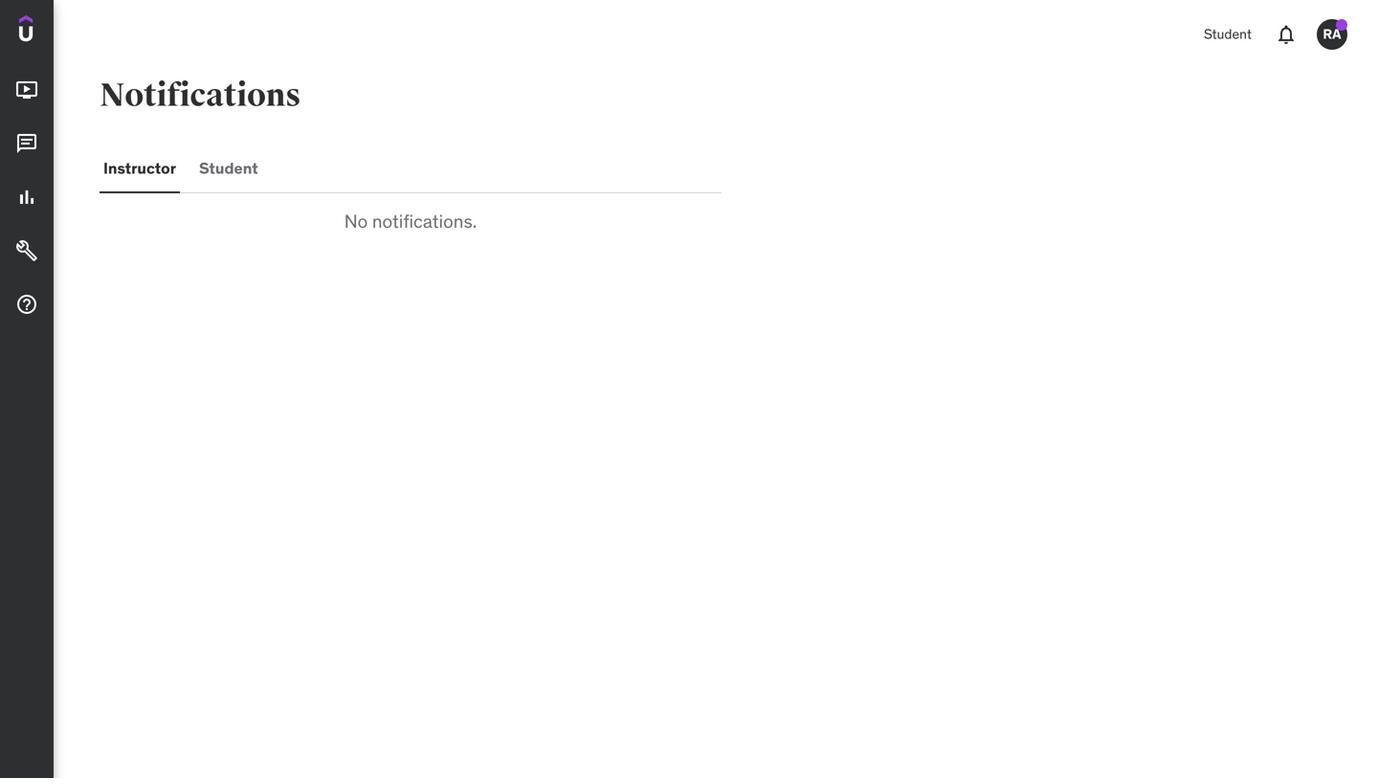Task type: vqa. For each thing, say whether or not it's contained in the screenshot.
Student link
yes



Task type: locate. For each thing, give the bounding box(es) containing it.
1 vertical spatial medium image
[[15, 293, 38, 316]]

1 medium image from the top
[[15, 79, 38, 102]]

1 horizontal spatial student
[[1205, 26, 1252, 43]]

student left notifications image
[[1205, 26, 1252, 43]]

notifications.
[[372, 210, 477, 233]]

no
[[344, 210, 368, 233]]

medium image
[[15, 186, 38, 209], [15, 293, 38, 316]]

notifications
[[100, 76, 301, 115]]

student
[[1205, 26, 1252, 43], [199, 158, 258, 178]]

2 medium image from the top
[[15, 293, 38, 316]]

0 vertical spatial medium image
[[15, 79, 38, 102]]

student button
[[195, 146, 262, 191]]

2 vertical spatial medium image
[[15, 240, 38, 263]]

student for student link
[[1205, 26, 1252, 43]]

student down notifications
[[199, 158, 258, 178]]

1 vertical spatial medium image
[[15, 132, 38, 155]]

ra
[[1324, 25, 1342, 43]]

0 vertical spatial medium image
[[15, 186, 38, 209]]

student inside button
[[199, 158, 258, 178]]

instructor
[[103, 158, 176, 178]]

medium image
[[15, 79, 38, 102], [15, 132, 38, 155], [15, 240, 38, 263]]

notifications image
[[1275, 23, 1298, 46]]

0 horizontal spatial student
[[199, 158, 258, 178]]

1 vertical spatial student
[[199, 158, 258, 178]]

0 vertical spatial student
[[1205, 26, 1252, 43]]

student for student button
[[199, 158, 258, 178]]



Task type: describe. For each thing, give the bounding box(es) containing it.
student link
[[1193, 11, 1264, 57]]

instructor button
[[100, 146, 180, 191]]

2 medium image from the top
[[15, 132, 38, 155]]

3 medium image from the top
[[15, 240, 38, 263]]

no notifications.
[[344, 210, 477, 233]]

ra link
[[1310, 11, 1356, 57]]

1 medium image from the top
[[15, 186, 38, 209]]

udemy image
[[19, 15, 106, 48]]

you have alerts image
[[1337, 19, 1348, 31]]



